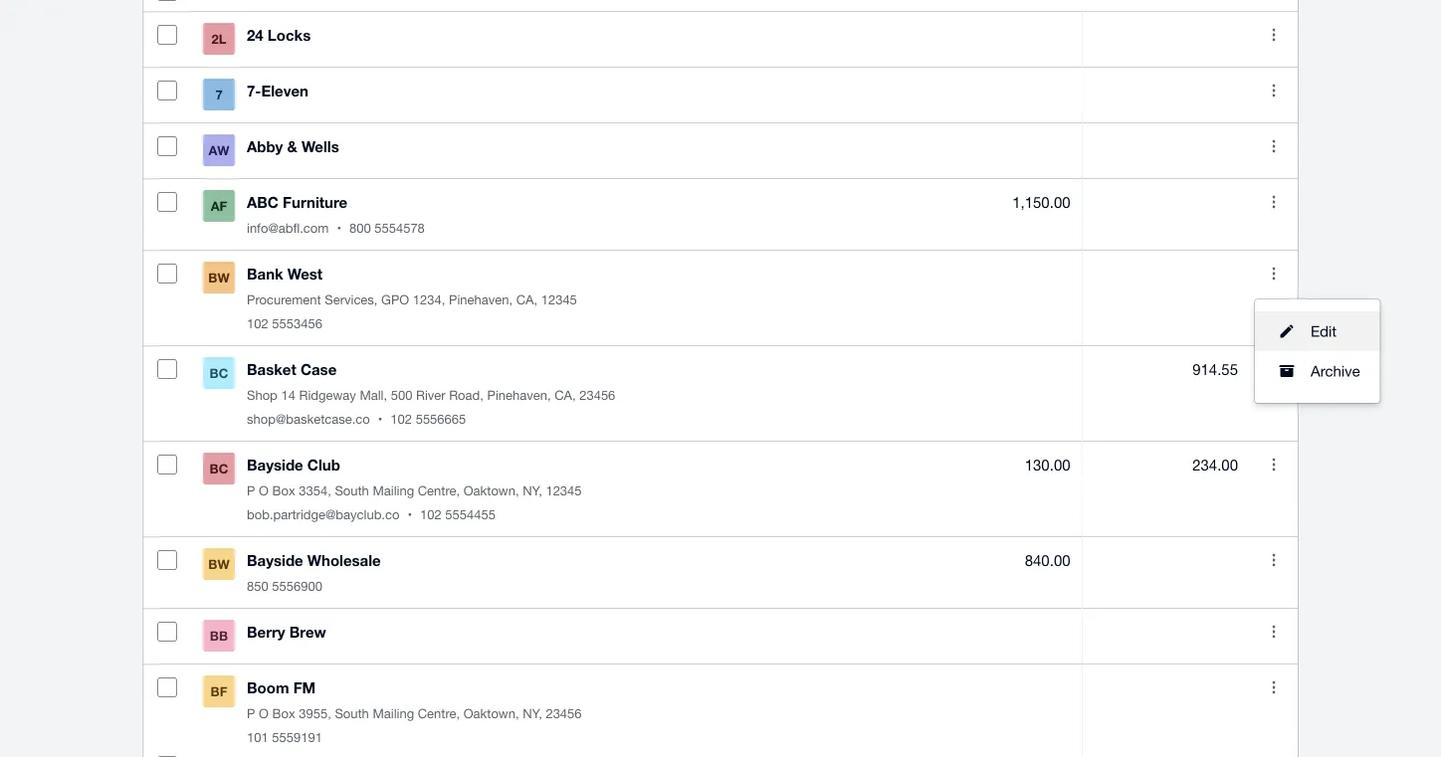 Task type: locate. For each thing, give the bounding box(es) containing it.
south right '3354,'
[[335, 483, 369, 498]]

bc
[[210, 366, 228, 381], [210, 461, 228, 477]]

0 vertical spatial centre,
[[418, 483, 460, 498]]

1 horizontal spatial ca,
[[555, 387, 576, 403]]

procurement
[[247, 292, 321, 307]]

0 vertical spatial mailing
[[373, 483, 414, 498]]

box inside the boom fm p o box 3955, south mailing centre, oaktown, ny, 23456 101 5559191
[[272, 706, 295, 721]]

fm
[[293, 679, 316, 697]]

1 vertical spatial pinehaven,
[[487, 387, 551, 403]]

shop@basketcase.co
[[247, 411, 370, 427]]

102 down procurement
[[247, 316, 268, 331]]

pinehaven, right 'road,'
[[487, 387, 551, 403]]

2 centre, from the top
[[418, 706, 460, 721]]

mailing inside bayside club p o box 3354, south mailing centre, oaktown, ny, 12345 bob.partridge@bayclub.co • 102 5554455
[[373, 483, 414, 498]]

centre, inside bayside club p o box 3354, south mailing centre, oaktown, ny, 12345 bob.partridge@bayclub.co • 102 5554455
[[418, 483, 460, 498]]

2 box from the top
[[272, 706, 295, 721]]

2 south from the top
[[335, 706, 369, 721]]

2 o from the top
[[259, 706, 269, 721]]

1 centre, from the top
[[418, 483, 460, 498]]

102 inside basket case shop 14 ridgeway mall, 500 river road, pinehaven, ca, 23456 shop@basketcase.co • 102 5556665
[[391, 411, 412, 427]]

south
[[335, 483, 369, 498], [335, 706, 369, 721]]

2 ny, from the top
[[523, 706, 542, 721]]

1 horizontal spatial 102
[[391, 411, 412, 427]]

1 vertical spatial centre,
[[418, 706, 460, 721]]

0 vertical spatial oaktown,
[[464, 483, 519, 498]]

0 vertical spatial bc
[[210, 366, 228, 381]]

0 vertical spatial o
[[259, 483, 269, 498]]

ca, inside bank west procurement services, gpo 1234, pinehaven, ca, 12345 102 5553456
[[516, 292, 538, 307]]

102 left the 5554455
[[420, 507, 442, 522]]

bank
[[247, 265, 283, 283]]

centre, inside the boom fm p o box 3955, south mailing centre, oaktown, ny, 23456 101 5559191
[[418, 706, 460, 721]]

0 vertical spatial pinehaven,
[[449, 292, 513, 307]]

0 vertical spatial 23456
[[580, 387, 616, 403]]

edit
[[1311, 323, 1337, 340]]

south inside the boom fm p o box 3955, south mailing centre, oaktown, ny, 23456 101 5559191
[[335, 706, 369, 721]]

p up 101
[[247, 706, 255, 721]]

bb
[[210, 628, 228, 644]]

7-
[[247, 82, 261, 100]]

914.55 link
[[1193, 358, 1238, 382]]

23456 inside the boom fm p o box 3955, south mailing centre, oaktown, ny, 23456 101 5559191
[[546, 706, 582, 721]]

2 vertical spatial •
[[408, 507, 412, 522]]

1 more row options image from the top
[[1254, 127, 1294, 166]]

840.00 link
[[1025, 549, 1071, 573]]

1 vertical spatial p
[[247, 706, 255, 721]]

centre, for bayside club
[[418, 483, 460, 498]]

2 oaktown, from the top
[[464, 706, 519, 721]]

0 vertical spatial box
[[272, 483, 295, 498]]

0 vertical spatial ny,
[[523, 483, 542, 498]]

24 locks
[[247, 26, 311, 44]]

berry
[[247, 623, 285, 641]]

1 vertical spatial mailing
[[373, 706, 414, 721]]

o inside the boom fm p o box 3955, south mailing centre, oaktown, ny, 23456 101 5559191
[[259, 706, 269, 721]]

more row options image
[[1254, 127, 1294, 166], [1254, 182, 1294, 222], [1254, 445, 1294, 485], [1254, 541, 1294, 581], [1254, 612, 1294, 652]]

ca, inside basket case shop 14 ridgeway mall, 500 river road, pinehaven, ca, 23456 shop@basketcase.co • 102 5556665
[[555, 387, 576, 403]]

p left '3354,'
[[247, 483, 255, 498]]

south inside bayside club p o box 3354, south mailing centre, oaktown, ny, 12345 bob.partridge@bayclub.co • 102 5554455
[[335, 483, 369, 498]]

road,
[[449, 387, 484, 403]]

gpo
[[381, 292, 409, 307]]

102 for basket case
[[391, 411, 412, 427]]

4 more row options image from the top
[[1254, 668, 1294, 708]]

23456 inside basket case shop 14 ridgeway mall, 500 river road, pinehaven, ca, 23456 shop@basketcase.co • 102 5556665
[[580, 387, 616, 403]]

1 vertical spatial 23456
[[546, 706, 582, 721]]

0 horizontal spatial 102
[[247, 316, 268, 331]]

2 bc from the top
[[210, 461, 228, 477]]

1 oaktown, from the top
[[464, 483, 519, 498]]

bw for bayside
[[208, 557, 230, 572]]

24
[[247, 26, 264, 44]]

5556665
[[416, 411, 466, 427]]

2 bayside from the top
[[247, 552, 303, 570]]

0 vertical spatial bw
[[208, 270, 230, 285]]

0 vertical spatial bayside
[[247, 456, 303, 474]]

1 bw from the top
[[208, 270, 230, 285]]

1 vertical spatial ny,
[[523, 706, 542, 721]]

102 inside bayside club p o box 3354, south mailing centre, oaktown, ny, 12345 bob.partridge@bayclub.co • 102 5554455
[[420, 507, 442, 522]]

102
[[247, 316, 268, 331], [391, 411, 412, 427], [420, 507, 442, 522]]

bayside up 850
[[247, 552, 303, 570]]

mall,
[[360, 387, 387, 403]]

centre,
[[418, 483, 460, 498], [418, 706, 460, 721]]

1 vertical spatial •
[[378, 411, 383, 427]]

west
[[288, 265, 323, 283]]

ca,
[[516, 292, 538, 307], [555, 387, 576, 403]]

0 vertical spatial south
[[335, 483, 369, 498]]

ny, inside bayside club p o box 3354, south mailing centre, oaktown, ny, 12345 bob.partridge@bayclub.co • 102 5554455
[[523, 483, 542, 498]]

bf
[[211, 684, 227, 700]]

850
[[247, 579, 268, 594]]

box up 5559191
[[272, 706, 295, 721]]

box left '3354,'
[[272, 483, 295, 498]]

bayside club p o box 3354, south mailing centre, oaktown, ny, 12345 bob.partridge@bayclub.co • 102 5554455
[[247, 456, 582, 522]]

mailing for fm
[[373, 706, 414, 721]]

1 vertical spatial ca,
[[555, 387, 576, 403]]

1 vertical spatial 12345
[[546, 483, 582, 498]]

p inside the boom fm p o box 3955, south mailing centre, oaktown, ny, 23456 101 5559191
[[247, 706, 255, 721]]

bayside inside bayside wholesale 850 5556900
[[247, 552, 303, 570]]

south right 3955,
[[335, 706, 369, 721]]

7-eleven
[[247, 82, 309, 100]]

o for bayside club
[[259, 483, 269, 498]]

1 p from the top
[[247, 483, 255, 498]]

bayside wholesale 850 5556900
[[247, 552, 381, 594]]

2 vertical spatial 102
[[420, 507, 442, 522]]

23456
[[580, 387, 616, 403], [546, 706, 582, 721]]

box inside bayside club p o box 3354, south mailing centre, oaktown, ny, 12345 bob.partridge@bayclub.co • 102 5554455
[[272, 483, 295, 498]]

wells
[[302, 138, 339, 156]]

bw up 'bb'
[[208, 557, 230, 572]]

0 vertical spatial 102
[[247, 316, 268, 331]]

1 bc from the top
[[210, 366, 228, 381]]

list box
[[1255, 300, 1381, 403]]

3955,
[[299, 706, 331, 721]]

oaktown, inside the boom fm p o box 3955, south mailing centre, oaktown, ny, 23456 101 5559191
[[464, 706, 519, 721]]

bc for bayside club
[[210, 461, 228, 477]]

bw left bank
[[208, 270, 230, 285]]

more row options image
[[1254, 15, 1294, 55], [1254, 71, 1294, 111], [1254, 254, 1294, 294], [1254, 668, 1294, 708]]

box for bayside
[[272, 483, 295, 498]]

bw
[[208, 270, 230, 285], [208, 557, 230, 572]]

abc
[[247, 193, 279, 211]]

1 horizontal spatial •
[[378, 411, 383, 427]]

• left the 5554455
[[408, 507, 412, 522]]

• inside bayside club p o box 3354, south mailing centre, oaktown, ny, 12345 bob.partridge@bayclub.co • 102 5554455
[[408, 507, 412, 522]]

0 vertical spatial ca,
[[516, 292, 538, 307]]

pinehaven, right 1234,
[[449, 292, 513, 307]]

12345
[[541, 292, 577, 307], [546, 483, 582, 498]]

river
[[416, 387, 446, 403]]

1 o from the top
[[259, 483, 269, 498]]

bayside
[[247, 456, 303, 474], [247, 552, 303, 570]]

2 bw from the top
[[208, 557, 230, 572]]

ca, right 1234,
[[516, 292, 538, 307]]

0 vertical spatial p
[[247, 483, 255, 498]]

ny,
[[523, 483, 542, 498], [523, 706, 542, 721]]

p inside bayside club p o box 3354, south mailing centre, oaktown, ny, 12345 bob.partridge@bayclub.co • 102 5554455
[[247, 483, 255, 498]]

0 vertical spatial •
[[337, 220, 341, 236]]

1234,
[[413, 292, 445, 307]]

102 down the 500 on the bottom left of page
[[391, 411, 412, 427]]

1 vertical spatial o
[[259, 706, 269, 721]]

0 horizontal spatial •
[[337, 220, 341, 236]]

0 horizontal spatial ca,
[[516, 292, 538, 307]]

0 vertical spatial 12345
[[541, 292, 577, 307]]

• down mall,
[[378, 411, 383, 427]]

mailing up the 'bob.partridge@bayclub.co'
[[373, 483, 414, 498]]

o inside bayside club p o box 3354, south mailing centre, oaktown, ny, 12345 bob.partridge@bayclub.co • 102 5554455
[[259, 483, 269, 498]]

bayside up '3354,'
[[247, 456, 303, 474]]

o
[[259, 483, 269, 498], [259, 706, 269, 721]]

1 vertical spatial box
[[272, 706, 295, 721]]

1 ny, from the top
[[523, 483, 542, 498]]

group
[[1255, 300, 1381, 403]]

bayside inside bayside club p o box 3354, south mailing centre, oaktown, ny, 12345 bob.partridge@bayclub.co • 102 5554455
[[247, 456, 303, 474]]

2 p from the top
[[247, 706, 255, 721]]

eleven
[[261, 82, 309, 100]]

p for bayside club
[[247, 483, 255, 498]]

1 vertical spatial oaktown,
[[464, 706, 519, 721]]

oaktown, for bayside club
[[464, 483, 519, 498]]

oaktown,
[[464, 483, 519, 498], [464, 706, 519, 721]]

af
[[211, 198, 227, 214]]

mailing right 3955,
[[373, 706, 414, 721]]

ca, right 'road,'
[[555, 387, 576, 403]]

2 horizontal spatial 102
[[420, 507, 442, 522]]

1 bayside from the top
[[247, 456, 303, 474]]

bayside for bayside club
[[247, 456, 303, 474]]

•
[[337, 220, 341, 236], [378, 411, 383, 427], [408, 507, 412, 522]]

1 vertical spatial bc
[[210, 461, 228, 477]]

edit button
[[1255, 312, 1381, 352]]

234.00 link
[[1193, 453, 1238, 477]]

mailing inside the boom fm p o box 3955, south mailing centre, oaktown, ny, 23456 101 5559191
[[373, 706, 414, 721]]

oaktown, inside bayside club p o box 3354, south mailing centre, oaktown, ny, 12345 bob.partridge@bayclub.co • 102 5554455
[[464, 483, 519, 498]]

• left 800
[[337, 220, 341, 236]]

centre, for boom fm
[[418, 706, 460, 721]]

ny, inside the boom fm p o box 3955, south mailing centre, oaktown, ny, 23456 101 5559191
[[523, 706, 542, 721]]

mailing for club
[[373, 483, 414, 498]]

4 more row options image from the top
[[1254, 541, 1294, 581]]

2 mailing from the top
[[373, 706, 414, 721]]

p
[[247, 483, 255, 498], [247, 706, 255, 721]]

o up 101
[[259, 706, 269, 721]]

1 south from the top
[[335, 483, 369, 498]]

box
[[272, 483, 295, 498], [272, 706, 295, 721]]

12345 inside bank west procurement services, gpo 1234, pinehaven, ca, 12345 102 5553456
[[541, 292, 577, 307]]

3 more row options image from the top
[[1254, 445, 1294, 485]]

1 vertical spatial bw
[[208, 557, 230, 572]]

5 more row options image from the top
[[1254, 612, 1294, 652]]

mailing
[[373, 483, 414, 498], [373, 706, 414, 721]]

3354,
[[299, 483, 331, 498]]

2 horizontal spatial •
[[408, 507, 412, 522]]

1 vertical spatial south
[[335, 706, 369, 721]]

1 vertical spatial bayside
[[247, 552, 303, 570]]

group containing edit
[[1255, 300, 1381, 403]]

1 mailing from the top
[[373, 483, 414, 498]]

bank west procurement services, gpo 1234, pinehaven, ca, 12345 102 5553456
[[247, 265, 577, 331]]

pinehaven,
[[449, 292, 513, 307], [487, 387, 551, 403]]

5556900
[[272, 579, 322, 594]]

1 box from the top
[[272, 483, 295, 498]]

boom fm p o box 3955, south mailing centre, oaktown, ny, 23456 101 5559191
[[247, 679, 582, 745]]

• for bayside club
[[408, 507, 412, 522]]

furniture
[[283, 193, 348, 211]]

club
[[307, 456, 340, 474]]

info@abfl.com
[[247, 220, 329, 236]]

234.00
[[1193, 456, 1238, 474]]

bob.partridge@bayclub.co
[[247, 507, 400, 522]]

1 vertical spatial 102
[[391, 411, 412, 427]]

south for club
[[335, 483, 369, 498]]

&
[[287, 138, 298, 156]]

ridgeway
[[299, 387, 356, 403]]

• inside basket case shop 14 ridgeway mall, 500 river road, pinehaven, ca, 23456 shop@basketcase.co • 102 5556665
[[378, 411, 383, 427]]

2 more row options image from the top
[[1254, 182, 1294, 222]]

1,150.00
[[1013, 193, 1071, 211]]

o left '3354,'
[[259, 483, 269, 498]]



Task type: describe. For each thing, give the bounding box(es) containing it.
5554578
[[375, 220, 425, 236]]

aw
[[209, 143, 229, 158]]

500
[[391, 387, 413, 403]]

basket case shop 14 ridgeway mall, 500 river road, pinehaven, ca, 23456 shop@basketcase.co • 102 5556665
[[247, 361, 616, 427]]

wholesale
[[307, 552, 381, 570]]

brew
[[289, 623, 326, 641]]

box for boom
[[272, 706, 295, 721]]

• inside abc furniture info@abfl.com • 800 5554578
[[337, 220, 341, 236]]

101
[[247, 730, 268, 745]]

more row options image for club
[[1254, 445, 1294, 485]]

5554455
[[445, 507, 496, 522]]

12345 inside bayside club p o box 3354, south mailing centre, oaktown, ny, 12345 bob.partridge@bayclub.co • 102 5554455
[[546, 483, 582, 498]]

bayside for bayside wholesale
[[247, 552, 303, 570]]

abby & wells
[[247, 138, 339, 156]]

102 inside bank west procurement services, gpo 1234, pinehaven, ca, 12345 102 5553456
[[247, 316, 268, 331]]

1,150.00 link
[[1013, 190, 1071, 214]]

boom
[[247, 679, 289, 697]]

pinehaven, inside bank west procurement services, gpo 1234, pinehaven, ca, 12345 102 5553456
[[449, 292, 513, 307]]

services,
[[325, 292, 378, 307]]

locks
[[268, 26, 311, 44]]

abby
[[247, 138, 283, 156]]

2l
[[212, 31, 226, 47]]

2 more row options image from the top
[[1254, 71, 1294, 111]]

berry brew
[[247, 623, 326, 641]]

914.55
[[1193, 361, 1238, 378]]

5559191
[[272, 730, 322, 745]]

list box containing edit
[[1255, 300, 1381, 403]]

more row options image for furniture
[[1254, 182, 1294, 222]]

o for boom fm
[[259, 706, 269, 721]]

1 more row options image from the top
[[1254, 15, 1294, 55]]

• for basket case
[[378, 411, 383, 427]]

case
[[301, 361, 337, 379]]

bw for bank
[[208, 270, 230, 285]]

abc furniture info@abfl.com • 800 5554578
[[247, 193, 425, 236]]

ny, for bayside club
[[523, 483, 542, 498]]

p for boom fm
[[247, 706, 255, 721]]

840.00
[[1025, 552, 1071, 569]]

23456 for boom fm
[[546, 706, 582, 721]]

130.00 link
[[1025, 453, 1071, 477]]

102 for bayside club
[[420, 507, 442, 522]]

3 more row options image from the top
[[1254, 254, 1294, 294]]

23456 for basket case
[[580, 387, 616, 403]]

bc for basket case
[[210, 366, 228, 381]]

130.00
[[1025, 456, 1071, 474]]

14
[[281, 387, 296, 403]]

south for fm
[[335, 706, 369, 721]]

800
[[349, 220, 371, 236]]

5553456
[[272, 316, 322, 331]]

oaktown, for boom fm
[[464, 706, 519, 721]]

archive button
[[1255, 352, 1381, 391]]

basket
[[247, 361, 296, 379]]

pinehaven, inside basket case shop 14 ridgeway mall, 500 river road, pinehaven, ca, 23456 shop@basketcase.co • 102 5556665
[[487, 387, 551, 403]]

7
[[215, 87, 223, 102]]

shop
[[247, 387, 278, 403]]

ny, for boom fm
[[523, 706, 542, 721]]

archive
[[1311, 363, 1361, 380]]

more row options image for wholesale
[[1254, 541, 1294, 581]]



Task type: vqa. For each thing, say whether or not it's contained in the screenshot.
first 'STATUS' from the top
no



